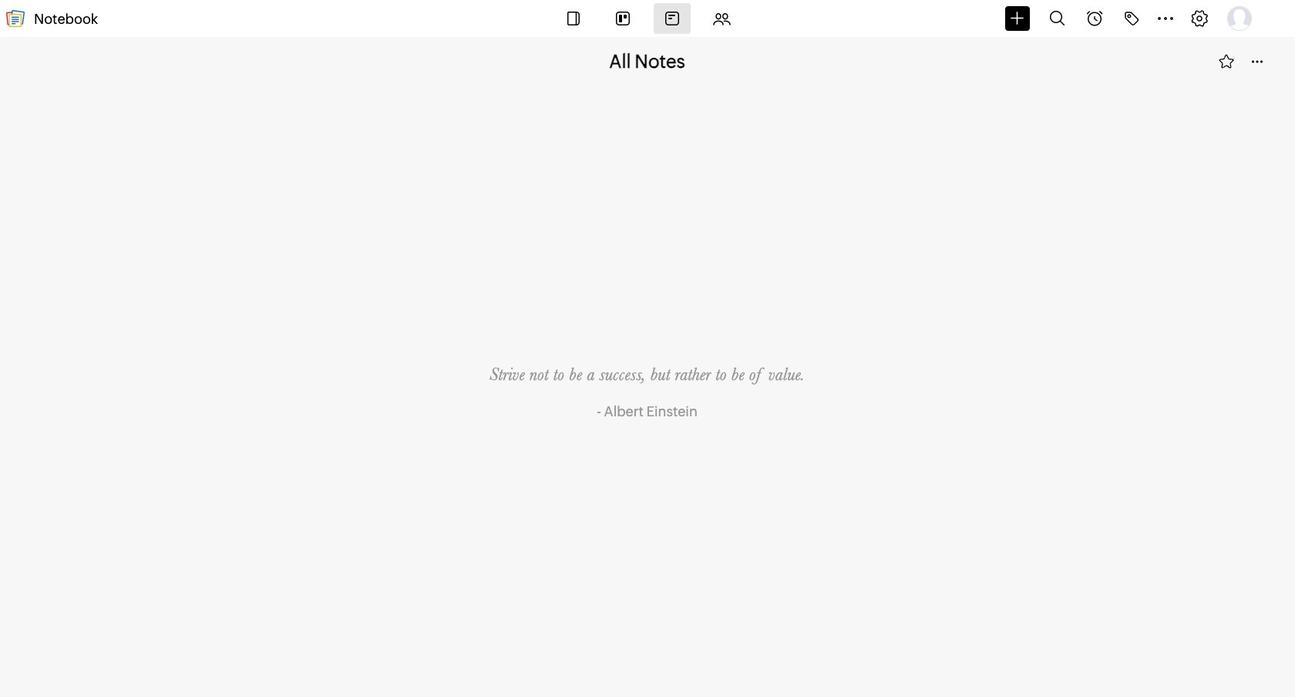 Task type: vqa. For each thing, say whether or not it's contained in the screenshot.
note
no



Task type: describe. For each thing, give the bounding box(es) containing it.
search image
[[1049, 9, 1067, 28]]

0 horizontal spatial s image
[[663, 9, 682, 28]]



Task type: locate. For each thing, give the bounding box(es) containing it.
new image
[[6, 9, 25, 28]]

1 horizontal spatial s image
[[713, 9, 731, 28]]

2 horizontal spatial s image
[[1218, 52, 1236, 71]]

tags image
[[1123, 9, 1141, 28]]

s image
[[565, 9, 583, 28], [614, 9, 632, 28], [1009, 9, 1027, 28], [1249, 52, 1267, 71]]

s image
[[663, 9, 682, 28], [713, 9, 731, 28], [1218, 52, 1236, 71]]

reminders image
[[1086, 9, 1104, 28]]

settings image
[[1191, 9, 1209, 28]]



